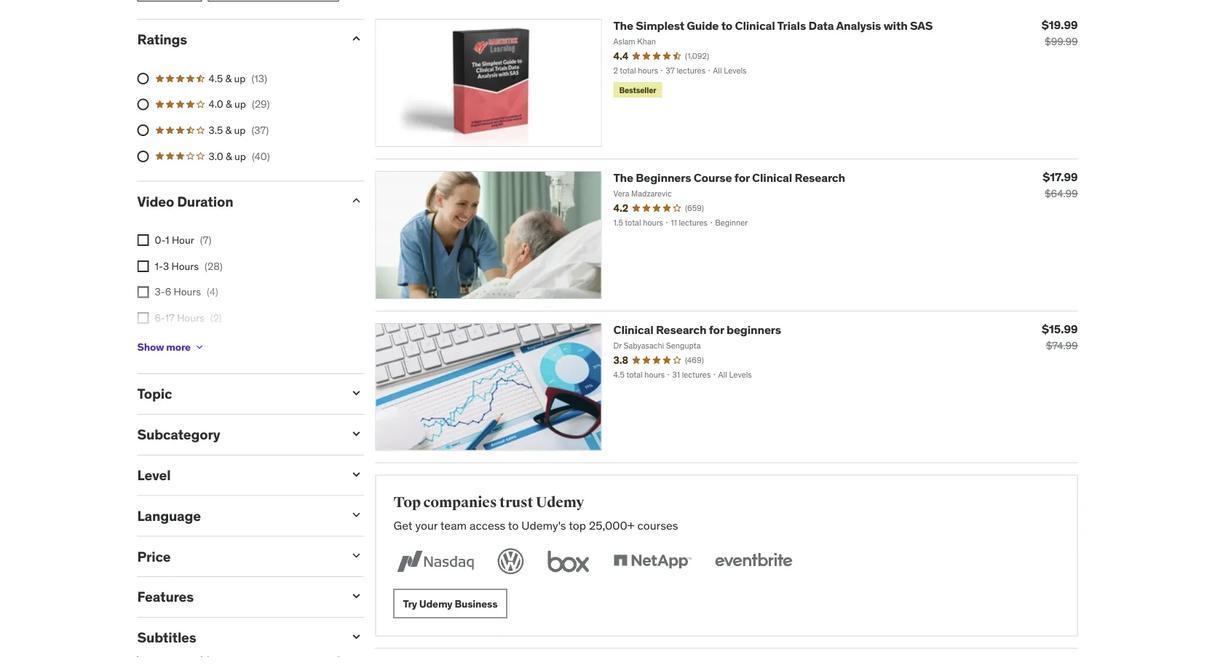 Task type: vqa. For each thing, say whether or not it's contained in the screenshot.


Task type: describe. For each thing, give the bounding box(es) containing it.
ratings button
[[137, 31, 338, 48]]

small image for ratings
[[349, 32, 364, 46]]

small image for language
[[349, 508, 364, 523]]

eventbrite image
[[712, 546, 796, 578]]

topic
[[137, 386, 172, 403]]

1 horizontal spatial research
[[795, 171, 846, 185]]

top
[[569, 519, 587, 534]]

$15.99
[[1043, 322, 1079, 336]]

4.5 & up (13)
[[209, 72, 267, 85]]

course
[[694, 171, 733, 185]]

3.5 & up (37)
[[209, 124, 269, 137]]

sas
[[911, 18, 933, 33]]

the simplest guide to clinical trials data analysis with sas link
[[614, 18, 933, 33]]

show more
[[137, 341, 191, 354]]

hours for 6-17 hours
[[177, 311, 205, 325]]

courses
[[638, 519, 679, 534]]

try udemy business link
[[394, 590, 507, 619]]

(37)
[[252, 124, 269, 137]]

up for 4.5 & up
[[234, 72, 246, 85]]

more
[[166, 341, 191, 354]]

business
[[455, 598, 498, 611]]

team
[[441, 519, 467, 534]]

6-17 hours (2)
[[155, 311, 222, 325]]

small image for topic
[[349, 386, 364, 401]]

subtitles
[[137, 629, 196, 647]]

$64.99
[[1045, 187, 1079, 200]]

guide
[[687, 18, 719, 33]]

topic button
[[137, 386, 338, 403]]

3
[[163, 260, 169, 273]]

try udemy business
[[403, 598, 498, 611]]

trust
[[500, 494, 534, 512]]

hours for 3-6 hours
[[174, 286, 201, 299]]

small image for video duration
[[349, 193, 364, 208]]

clinical research for beginners link
[[614, 323, 782, 338]]

small image for subcategory
[[349, 427, 364, 442]]

subtitles button
[[137, 629, 338, 647]]

(2)
[[210, 311, 222, 325]]

video duration
[[137, 193, 233, 210]]

$19.99 $99.99
[[1042, 17, 1079, 48]]

up for 4.0 & up
[[235, 98, 246, 111]]

data
[[809, 18, 835, 33]]

level
[[137, 467, 171, 484]]

3.0 & up (40)
[[209, 150, 270, 163]]

clinical for trials
[[735, 18, 776, 33]]

6
[[165, 286, 171, 299]]

6-
[[155, 311, 165, 325]]

small image for level
[[349, 468, 364, 482]]

hour
[[172, 234, 194, 247]]

with
[[884, 18, 908, 33]]

level button
[[137, 467, 338, 484]]

netapp image
[[611, 546, 695, 578]]

trials
[[778, 18, 807, 33]]

$99.99
[[1045, 35, 1079, 48]]

4.0
[[209, 98, 223, 111]]

language
[[137, 508, 201, 525]]

4.0 & up (29)
[[209, 98, 270, 111]]

the simplest guide to clinical trials data analysis with sas
[[614, 18, 933, 33]]

0-
[[155, 234, 165, 247]]

companies
[[424, 494, 497, 512]]

clinical research for beginners
[[614, 323, 782, 338]]

top companies trust udemy get your team access to udemy's top 25,000+ courses
[[394, 494, 679, 534]]

try
[[403, 598, 417, 611]]

up for 3.5 & up
[[234, 124, 246, 137]]

xsmall image for 0-
[[137, 235, 149, 246]]

4.5
[[209, 72, 223, 85]]

simplest
[[636, 18, 685, 33]]

0-1 hour (7)
[[155, 234, 212, 247]]

show more button
[[137, 333, 205, 362]]

the for the simplest guide to clinical trials data analysis with sas
[[614, 18, 634, 33]]

volkswagen image
[[495, 546, 527, 578]]

the beginners course for clinical research link
[[614, 171, 846, 185]]

small image for price
[[349, 549, 364, 563]]

top
[[394, 494, 421, 512]]

xsmall image inside 'show more' button
[[194, 342, 205, 353]]

up for 3.0 & up
[[235, 150, 246, 163]]

& for 3.0
[[226, 150, 232, 163]]

features button
[[137, 589, 338, 606]]

$17.99 $64.99
[[1044, 169, 1079, 200]]

ratings
[[137, 31, 187, 48]]

xsmall image for 6-
[[137, 313, 149, 324]]

$17.99
[[1044, 169, 1079, 184]]

2 vertical spatial clinical
[[614, 323, 654, 338]]

3-
[[155, 286, 165, 299]]



Task type: locate. For each thing, give the bounding box(es) containing it.
1 vertical spatial the
[[614, 171, 634, 185]]

1 vertical spatial udemy
[[420, 598, 453, 611]]

to down trust
[[508, 519, 519, 534]]

& for 4.0
[[226, 98, 232, 111]]

25,000+
[[589, 519, 635, 534]]

access
[[470, 519, 506, 534]]

up left (13)
[[234, 72, 246, 85]]

1 vertical spatial for
[[709, 323, 725, 338]]

5 small image from the top
[[349, 630, 364, 645]]

beginners
[[727, 323, 782, 338]]

2 the from the top
[[614, 171, 634, 185]]

1
[[165, 234, 169, 247]]

the left "beginners"
[[614, 171, 634, 185]]

4 small image from the top
[[349, 549, 364, 563]]

1 horizontal spatial to
[[722, 18, 733, 33]]

the
[[614, 18, 634, 33], [614, 171, 634, 185]]

the beginners course for clinical research
[[614, 171, 846, 185]]

duration
[[177, 193, 233, 210]]

1 vertical spatial xsmall image
[[137, 313, 149, 324]]

xsmall image
[[137, 235, 149, 246], [137, 261, 149, 272]]

1 the from the top
[[614, 18, 634, 33]]

(13)
[[252, 72, 267, 85]]

& right 3.5
[[225, 124, 232, 137]]

up left (37)
[[234, 124, 246, 137]]

& right 3.0 at the top of the page
[[226, 150, 232, 163]]

& for 3.5
[[225, 124, 232, 137]]

1 vertical spatial to
[[508, 519, 519, 534]]

1-3 hours (28)
[[155, 260, 223, 273]]

small image
[[349, 32, 364, 46], [349, 427, 364, 442], [349, 508, 364, 523], [349, 590, 364, 604], [349, 630, 364, 645]]

xsmall image left 1-
[[137, 261, 149, 272]]

0 horizontal spatial udemy
[[420, 598, 453, 611]]

1-
[[155, 260, 163, 273]]

3.0
[[209, 150, 223, 163]]

udemy up udemy's
[[536, 494, 585, 512]]

(29)
[[252, 98, 270, 111]]

1 vertical spatial clinical
[[753, 171, 793, 185]]

1 horizontal spatial udemy
[[536, 494, 585, 512]]

hours right 17
[[177, 311, 205, 325]]

up left (40)
[[235, 150, 246, 163]]

xsmall image for 3-
[[137, 287, 149, 298]]

4 small image from the top
[[349, 590, 364, 604]]

xsmall image for 1-
[[137, 261, 149, 272]]

get
[[394, 519, 413, 534]]

subcategory
[[137, 426, 220, 444]]

0 vertical spatial for
[[735, 171, 750, 185]]

3-6 hours (4)
[[155, 286, 218, 299]]

3 small image from the top
[[349, 508, 364, 523]]

0 vertical spatial to
[[722, 18, 733, 33]]

& right 4.0
[[226, 98, 232, 111]]

hours right "17+"
[[173, 337, 201, 350]]

(28)
[[205, 260, 223, 273]]

17+
[[155, 337, 171, 350]]

hours for 1-3 hours
[[172, 260, 199, 273]]

& for 4.5
[[225, 72, 232, 85]]

for right "course"
[[735, 171, 750, 185]]

$15.99 $74.99
[[1043, 322, 1079, 353]]

1 small image from the top
[[349, 193, 364, 208]]

nasdaq image
[[394, 546, 478, 578]]

subcategory button
[[137, 426, 338, 444]]

hours right 6 on the left of the page
[[174, 286, 201, 299]]

&
[[225, 72, 232, 85], [226, 98, 232, 111], [225, 124, 232, 137], [226, 150, 232, 163]]

udemy inside top companies trust udemy get your team access to udemy's top 25,000+ courses
[[536, 494, 585, 512]]

xsmall image left 3- on the top of the page
[[137, 287, 149, 298]]

analysis
[[837, 18, 882, 33]]

clinical
[[735, 18, 776, 33], [753, 171, 793, 185], [614, 323, 654, 338]]

small image for subtitles
[[349, 630, 364, 645]]

0 vertical spatial clinical
[[735, 18, 776, 33]]

xsmall image right more
[[194, 342, 205, 353]]

for left beginners
[[709, 323, 725, 338]]

17
[[165, 311, 175, 325]]

17+ hours
[[155, 337, 201, 350]]

3 small image from the top
[[349, 468, 364, 482]]

your
[[416, 519, 438, 534]]

video duration button
[[137, 193, 338, 210]]

language button
[[137, 508, 338, 525]]

0 horizontal spatial to
[[508, 519, 519, 534]]

0 vertical spatial udemy
[[536, 494, 585, 512]]

xsmall image
[[137, 287, 149, 298], [137, 313, 149, 324], [194, 342, 205, 353]]

2 xsmall image from the top
[[137, 261, 149, 272]]

udemy's
[[522, 519, 567, 534]]

the for the beginners course for clinical research
[[614, 171, 634, 185]]

0 vertical spatial xsmall image
[[137, 235, 149, 246]]

up left the (29) at the top of the page
[[235, 98, 246, 111]]

0 vertical spatial xsmall image
[[137, 287, 149, 298]]

1 small image from the top
[[349, 32, 364, 46]]

3.5
[[209, 124, 223, 137]]

& right the "4.5"
[[225, 72, 232, 85]]

xsmall image left 0-
[[137, 235, 149, 246]]

price button
[[137, 548, 338, 566]]

(40)
[[252, 150, 270, 163]]

0 horizontal spatial for
[[709, 323, 725, 338]]

(4)
[[207, 286, 218, 299]]

features
[[137, 589, 194, 606]]

1 xsmall image from the top
[[137, 235, 149, 246]]

2 small image from the top
[[349, 386, 364, 401]]

0 horizontal spatial research
[[656, 323, 707, 338]]

udemy right try
[[420, 598, 453, 611]]

0 vertical spatial the
[[614, 18, 634, 33]]

to
[[722, 18, 733, 33], [508, 519, 519, 534]]

for
[[735, 171, 750, 185], [709, 323, 725, 338]]

$74.99
[[1047, 339, 1079, 353]]

video
[[137, 193, 174, 210]]

beginners
[[636, 171, 692, 185]]

hours
[[172, 260, 199, 273], [174, 286, 201, 299], [177, 311, 205, 325], [173, 337, 201, 350]]

hours right 3
[[172, 260, 199, 273]]

xsmall image left 6-
[[137, 313, 149, 324]]

up
[[234, 72, 246, 85], [235, 98, 246, 111], [234, 124, 246, 137], [235, 150, 246, 163]]

small image for features
[[349, 590, 364, 604]]

0 vertical spatial research
[[795, 171, 846, 185]]

to inside top companies trust udemy get your team access to udemy's top 25,000+ courses
[[508, 519, 519, 534]]

2 small image from the top
[[349, 427, 364, 442]]

small image
[[349, 193, 364, 208], [349, 386, 364, 401], [349, 468, 364, 482], [349, 549, 364, 563]]

price
[[137, 548, 171, 566]]

(7)
[[200, 234, 212, 247]]

1 horizontal spatial for
[[735, 171, 750, 185]]

1 vertical spatial xsmall image
[[137, 261, 149, 272]]

1 vertical spatial research
[[656, 323, 707, 338]]

box image
[[545, 546, 593, 578]]

the left simplest
[[614, 18, 634, 33]]

2 vertical spatial xsmall image
[[194, 342, 205, 353]]

clinical for research
[[753, 171, 793, 185]]

udemy
[[536, 494, 585, 512], [420, 598, 453, 611]]

to right guide
[[722, 18, 733, 33]]

show
[[137, 341, 164, 354]]

$19.99
[[1042, 17, 1079, 32]]



